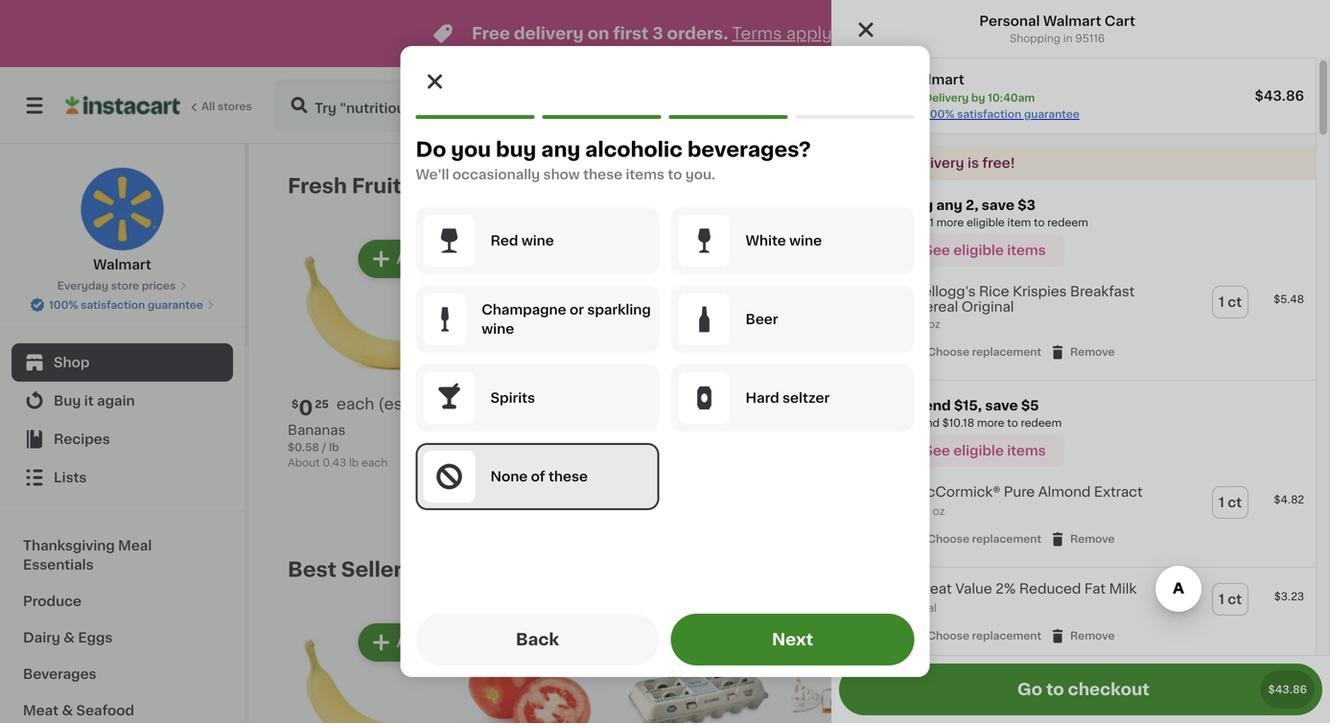 Task type: locate. For each thing, give the bounding box(es) containing it.
view inside view all (30+) popup button
[[1057, 563, 1090, 577]]

1 vertical spatial 2
[[914, 506, 921, 517]]

add your shopping preferences element
[[401, 46, 930, 677]]

$15,
[[955, 399, 983, 413]]

choose replacement button down mccormick®
[[907, 531, 1042, 548]]

spend $15, save $5 spend $10.18 more to redeem
[[906, 399, 1062, 429]]

0 horizontal spatial wine
[[482, 322, 514, 336]]

0 horizontal spatial walmart
[[93, 258, 151, 272]]

1 vertical spatial guarantee
[[148, 300, 203, 310]]

add button up beer
[[695, 242, 770, 276]]

2 spend from the top
[[906, 418, 940, 429]]

1 horizontal spatial 10:40am
[[1128, 98, 1192, 112]]

2 vertical spatial 1 ct button
[[1214, 585, 1248, 615]]

kellogg's rice krispies breakfast cereal original image
[[843, 282, 884, 322]]

2 vertical spatial many
[[1145, 496, 1175, 507]]

0 horizontal spatial delivery
[[514, 25, 584, 42]]

$ inside the $ 0 25
[[292, 399, 299, 410]]

0 vertical spatial any
[[541, 140, 581, 160]]

great value 2% reduced fat milk image
[[843, 580, 884, 620]]

0 vertical spatial see eligible items button
[[906, 234, 1065, 267]]

save
[[982, 199, 1015, 212], [986, 399, 1019, 413]]

2 vertical spatial items
[[1008, 444, 1047, 458]]

0 vertical spatial first
[[613, 25, 649, 42]]

go
[[1018, 682, 1043, 698]]

original
[[962, 300, 1015, 314]]

2 horizontal spatial lb
[[1187, 477, 1197, 488]]

/ up 0.43
[[322, 442, 327, 453]]

None search field
[[274, 79, 583, 132]]

1 vertical spatial &
[[62, 704, 73, 718]]

about 2.48 lb / package
[[1126, 477, 1252, 488]]

0 vertical spatial see eligible items
[[924, 244, 1047, 257]]

1 horizontal spatial any
[[937, 199, 963, 212]]

$ 2 72
[[962, 398, 997, 419]]

wine right the red
[[522, 234, 554, 248]]

$ 0 74
[[459, 398, 496, 419]]

100% down walmart delivery by 10:40am
[[926, 109, 955, 119]]

about left 2.48
[[1126, 477, 1158, 488]]

1 vertical spatial satisfaction
[[81, 300, 145, 310]]

produce link
[[12, 583, 233, 620]]

0 horizontal spatial buy
[[54, 394, 81, 408]]

these
[[584, 168, 623, 181], [549, 470, 588, 484]]

0 vertical spatial 1 ct button
[[1214, 287, 1248, 318]]

all inside view all (40+) popup button
[[1093, 179, 1109, 193]]

0 for $ 0 74
[[466, 398, 481, 419]]

0 horizontal spatial first
[[613, 25, 649, 42]]

3 $ from the left
[[794, 399, 802, 410]]

remove for breakfast
[[1071, 347, 1116, 358]]

choose replacement down value
[[928, 631, 1042, 642]]

choose replacement button for value
[[907, 628, 1042, 645]]

each right 0.43
[[362, 458, 388, 468]]

many
[[475, 462, 505, 472], [642, 481, 673, 491], [1145, 496, 1175, 507]]

remove button up the view all (30+)
[[1050, 531, 1116, 548]]

choose down cereal
[[928, 347, 970, 358]]

0 vertical spatial choose replacement button
[[907, 344, 1042, 361]]

these down 'alcoholic'
[[584, 168, 623, 181]]

1 vertical spatial about
[[1126, 477, 1158, 488]]

1 1 ct button from the top
[[1214, 287, 1248, 318]]

by inside walmart delivery by 10:40am
[[972, 93, 986, 103]]

many down clementines at bottom
[[642, 481, 673, 491]]

many in stock down about 2.48 lb / package
[[1145, 496, 1221, 507]]

2 vertical spatial choose replacement button
[[907, 628, 1042, 645]]

all for best sellers
[[1093, 563, 1109, 577]]

oz right fl
[[933, 506, 946, 517]]

1 vertical spatial view
[[1057, 563, 1090, 577]]

add down sellers
[[397, 636, 425, 650]]

0 horizontal spatial about
[[288, 458, 320, 468]]

dairy & eggs link
[[12, 620, 233, 656]]

see eligible items button down the spend $15, save $5 spend $10.18 more to redeem
[[906, 435, 1065, 467]]

1 vertical spatial more
[[978, 418, 1005, 429]]

1 ct button down package on the right bottom of the page
[[1214, 488, 1248, 518]]

1 horizontal spatial stock
[[688, 481, 718, 491]]

choose replacement button for rice
[[907, 344, 1042, 361]]

4 $ from the left
[[962, 399, 969, 410]]

more inside buy any 2, save $3 add 1 more eligible item to redeem
[[937, 217, 964, 228]]

red
[[491, 234, 519, 248]]

remove up the view all (30+)
[[1071, 534, 1116, 545]]

choose down gal
[[928, 631, 970, 642]]

stock down about 2.48 lb / package
[[1190, 496, 1221, 507]]

walmart inside walmart link
[[93, 258, 151, 272]]

3 replacement from the top
[[973, 631, 1042, 642]]

47
[[817, 399, 831, 410]]

1 see eligible items button from the top
[[906, 234, 1065, 267]]

ct left $5.48
[[1228, 296, 1243, 309]]

$ for hass large avocado
[[459, 399, 466, 410]]

2 view from the top
[[1057, 563, 1090, 577]]

0 horizontal spatial stock
[[520, 462, 550, 472]]

to inside the spend $15, save $5 spend $10.18 more to redeem
[[1008, 418, 1019, 429]]

remove for reduced
[[1071, 631, 1116, 642]]

store
[[111, 281, 139, 291]]

2 item carousel region from the top
[[288, 551, 1278, 723]]

0 horizontal spatial 100% satisfaction guarantee
[[49, 300, 203, 310]]

$ left the 25
[[292, 399, 299, 410]]

remove button
[[1050, 344, 1116, 361], [1050, 531, 1116, 548], [1050, 628, 1116, 645]]

arils
[[885, 462, 914, 476]]

see left 16 at the right bottom of page
[[924, 444, 951, 458]]

1 down your first delivery is free!
[[930, 217, 934, 228]]

product group
[[832, 271, 1316, 372], [832, 471, 1316, 560], [832, 568, 1316, 656]]

2 left 72
[[969, 398, 982, 419]]

remove down breakfast
[[1071, 347, 1116, 358]]

add down gal
[[899, 636, 928, 650]]

1 vertical spatial 1 ct button
[[1214, 488, 1248, 518]]

2 1 ct button from the top
[[1214, 488, 1248, 518]]

choose replacement down original
[[928, 347, 1042, 358]]

view for fresh fruit
[[1057, 179, 1090, 193]]

1 ct down package on the right bottom of the page
[[1219, 496, 1243, 510]]

1 inside hass large avocado 1 ct
[[455, 442, 460, 453]]

eligible down buy any 2, save $3 add 1 more eligible item to redeem
[[954, 244, 1004, 257]]

1 view from the top
[[1057, 179, 1090, 193]]

1 horizontal spatial walmart
[[907, 73, 965, 86]]

all
[[202, 101, 215, 112]]

each right the 25
[[337, 397, 375, 412]]

oz inside mccormick® pure almond extract 2 fl oz
[[933, 506, 946, 517]]

sellers
[[341, 560, 414, 580]]

$ inside $ 0 74
[[459, 399, 466, 410]]

1 vertical spatial 1 ct
[[1219, 496, 1243, 510]]

delivery left the is
[[909, 156, 965, 170]]

sparkling
[[588, 303, 651, 317]]

best
[[288, 560, 337, 580]]

1 horizontal spatial /
[[1199, 477, 1204, 488]]

ct down hass
[[463, 442, 474, 453]]

of
[[531, 470, 546, 484]]

2%
[[996, 583, 1016, 596]]

wine right white
[[790, 234, 822, 248]]

1 horizontal spatial delivery
[[909, 156, 965, 170]]

save up strawberries
[[986, 399, 1019, 413]]

in left 95116
[[1064, 33, 1073, 44]]

1 remove button from the top
[[1050, 344, 1116, 361]]

1 spend from the top
[[906, 399, 951, 413]]

0 vertical spatial many
[[475, 462, 505, 472]]

1 ct for mccormick® pure almond extract
[[1219, 496, 1243, 510]]

see up 'kellogg's'
[[924, 244, 951, 257]]

1 vertical spatial many
[[642, 481, 673, 491]]

many in stock down clementines at bottom
[[642, 481, 718, 491]]

oz inside strawberries 16 oz container
[[972, 442, 985, 453]]

2
[[969, 398, 982, 419], [914, 506, 921, 517]]

product group containing 6
[[791, 236, 943, 511]]

street
[[1035, 98, 1081, 112]]

1 all from the top
[[1093, 179, 1109, 193]]

3 choose from the top
[[928, 631, 970, 642]]

lb right 2.48
[[1187, 477, 1197, 488]]

to up container
[[1008, 418, 1019, 429]]

many down 2.48
[[1145, 496, 1175, 507]]

1 horizontal spatial buy
[[906, 199, 934, 212]]

1 down hass
[[455, 442, 460, 453]]

1 vertical spatial each
[[362, 458, 388, 468]]

free delivery on first 3 orders. terms apply.
[[472, 25, 837, 42]]

3 1 ct button from the top
[[1214, 585, 1248, 615]]

/ inside the bananas $0.58 / lb about 0.43 lb each
[[322, 442, 327, 453]]

prices
[[142, 281, 176, 291]]

0 vertical spatial redeem
[[1048, 217, 1089, 228]]

eligible for save
[[954, 444, 1004, 458]]

3 remove button from the top
[[1050, 628, 1116, 645]]

spend up $10.18
[[906, 399, 951, 413]]

all left (40+) in the top right of the page
[[1093, 179, 1109, 193]]

1 see from the top
[[924, 244, 951, 257]]

2 promotion-wrapper element from the top
[[832, 381, 1316, 568]]

delivery left on
[[514, 25, 584, 42]]

1 horizontal spatial guarantee
[[1025, 109, 1080, 119]]

2,
[[966, 199, 979, 212]]

none
[[491, 470, 528, 484]]

recipes link
[[12, 420, 233, 459]]

2 left fl
[[914, 506, 921, 517]]

1
[[930, 217, 934, 228], [1219, 296, 1225, 309], [455, 442, 460, 453], [1219, 496, 1225, 510], [1219, 593, 1225, 607], [914, 603, 919, 614]]

$ up $10.18
[[962, 399, 969, 410]]

1 horizontal spatial wine
[[522, 234, 554, 248]]

2 0 from the left
[[466, 398, 481, 419]]

0 horizontal spatial by
[[972, 93, 986, 103]]

champagne or sparkling wine
[[482, 303, 651, 336]]

product group containing 2
[[958, 236, 1110, 455]]

1 promotion-wrapper element from the top
[[832, 180, 1316, 381]]

in inside personal walmart cart shopping in 95116
[[1064, 33, 1073, 44]]

2 horizontal spatial walmart
[[1044, 14, 1102, 28]]

in left of
[[508, 462, 517, 472]]

walmart inside walmart delivery by 10:40am
[[907, 73, 965, 86]]

2 vertical spatial many in stock
[[1145, 496, 1221, 507]]

0 vertical spatial &
[[64, 631, 75, 645]]

produce
[[23, 595, 82, 608]]

1 item carousel region from the top
[[288, 167, 1278, 535]]

ct for mccormick® pure almond extract
[[1228, 496, 1243, 510]]

walmart inside personal walmart cart shopping in 95116
[[1044, 14, 1102, 28]]

breakfast
[[1071, 285, 1135, 298]]

3 remove from the top
[[1071, 631, 1116, 642]]

1 inside buy any 2, save $3 add 1 more eligible item to redeem
[[930, 217, 934, 228]]

any inside buy any 2, save $3 add 1 more eligible item to redeem
[[937, 199, 963, 212]]

0 vertical spatial save
[[982, 199, 1015, 212]]

promotion-wrapper element containing spend $15, save $5
[[832, 381, 1316, 568]]

100% satisfaction guarantee down walmart delivery by 10:40am
[[926, 109, 1080, 119]]

save inside buy any 2, save $3 add 1 more eligible item to redeem
[[982, 199, 1015, 212]]

1 vertical spatial spend
[[906, 418, 940, 429]]

milk
[[1110, 583, 1137, 596]]

1 remove from the top
[[1071, 347, 1116, 358]]

$ inside $ 2 72
[[962, 399, 969, 410]]

(30+)
[[1112, 563, 1150, 577]]

replacement down mccormick® pure almond extract 2 fl oz
[[973, 534, 1042, 545]]

/ left package on the right bottom of the page
[[1199, 477, 1204, 488]]

1 vertical spatial eligible
[[954, 244, 1004, 257]]

all up the fat
[[1093, 563, 1109, 577]]

1 $ from the left
[[292, 399, 299, 410]]

0 horizontal spatial 0
[[299, 398, 313, 419]]

18
[[914, 319, 926, 330]]

1 horizontal spatial 100%
[[926, 109, 955, 119]]

to left you.
[[668, 168, 683, 181]]

replacement
[[973, 347, 1042, 358], [973, 534, 1042, 545], [973, 631, 1042, 642]]

3 choose replacement from the top
[[928, 631, 1042, 642]]

walmart up the east
[[907, 73, 965, 86]]

2 replacement from the top
[[973, 534, 1042, 545]]

0 vertical spatial all
[[1093, 179, 1109, 193]]

1 ct left $3.23
[[1219, 593, 1243, 607]]

these inside do you buy any alcoholic beverages? we'll occasionally show these items to you.
[[584, 168, 623, 181]]

$ for strawberries
[[962, 399, 969, 410]]

about down $0.58
[[288, 458, 320, 468]]

replacement down kellogg's rice krispies breakfast cereal original 18 oz
[[973, 347, 1042, 358]]

limited time offer region
[[0, 0, 1274, 67]]

6
[[802, 398, 815, 419]]

11 button
[[1215, 83, 1293, 129]]

remove down the fat
[[1071, 631, 1116, 642]]

1 replacement from the top
[[973, 347, 1042, 358]]

replacement down "great value 2% reduced fat milk 1 gal"
[[973, 631, 1042, 642]]

all stores link
[[65, 79, 253, 132]]

0 vertical spatial these
[[584, 168, 623, 181]]

oz right 18 in the top right of the page
[[929, 319, 941, 330]]

$ left 47
[[794, 399, 802, 410]]

0 horizontal spatial guarantee
[[148, 300, 203, 310]]

spirits
[[491, 391, 535, 405]]

buy inside buy any 2, save $3 add 1 more eligible item to redeem
[[906, 199, 934, 212]]

2 vertical spatial walmart
[[93, 258, 151, 272]]

$5.48
[[1274, 294, 1305, 305]]

(est.)
[[378, 397, 419, 412]]

3 choose replacement button from the top
[[907, 628, 1042, 645]]

see eligible items down strawberries
[[924, 444, 1047, 458]]

each
[[337, 397, 375, 412], [362, 458, 388, 468]]

100% satisfaction guarantee down store
[[49, 300, 203, 310]]

2 see eligible items from the top
[[924, 444, 1047, 458]]

kellogg's
[[914, 285, 976, 298]]

all inside view all (30+) popup button
[[1093, 563, 1109, 577]]

0 vertical spatial spend
[[906, 399, 951, 413]]

do
[[416, 140, 447, 160]]

view all (40+) button
[[1049, 167, 1171, 205]]

buy inside buy it again link
[[54, 394, 81, 408]]

see eligible items for 2,
[[924, 244, 1047, 257]]

1 vertical spatial many in stock
[[642, 481, 718, 491]]

0 vertical spatial walmart
[[1044, 14, 1102, 28]]

go to checkout
[[1018, 682, 1150, 698]]

1 vertical spatial all
[[1093, 563, 1109, 577]]

items inside do you buy any alcoholic beverages? we'll occasionally show these items to you.
[[626, 168, 665, 181]]

choose replacement up value
[[928, 534, 1042, 545]]

items
[[626, 168, 665, 181], [1008, 244, 1047, 257], [1008, 444, 1047, 458]]

see eligible items button down buy any 2, save $3 add 1 more eligible item to redeem
[[906, 234, 1065, 267]]

1 ct left $5.48
[[1219, 296, 1243, 309]]

you
[[451, 140, 491, 160]]

1 vertical spatial any
[[937, 199, 963, 212]]

$5
[[1022, 399, 1040, 413]]

fresh fruit
[[288, 176, 402, 196]]

0 horizontal spatial satisfaction
[[81, 300, 145, 310]]

choose for great
[[928, 631, 970, 642]]

0 vertical spatial /
[[322, 442, 327, 453]]

see for buy
[[924, 244, 951, 257]]

2 product group from the top
[[832, 471, 1316, 560]]

2 see eligible items button from the top
[[906, 435, 1065, 467]]

walmart for walmart
[[93, 258, 151, 272]]

0 vertical spatial see
[[924, 244, 951, 257]]

buy down your first delivery is free!
[[906, 199, 934, 212]]

see eligible items button
[[906, 234, 1065, 267], [906, 435, 1065, 467]]

any
[[541, 140, 581, 160], [937, 199, 963, 212]]

items down strawberries
[[1008, 444, 1047, 458]]

0 vertical spatial about
[[288, 458, 320, 468]]

lb right 0.43
[[349, 458, 359, 468]]

item carousel region
[[288, 167, 1278, 535], [288, 551, 1278, 723]]

product group containing great value 2% reduced fat milk
[[832, 568, 1316, 656]]

2 vertical spatial 1 ct
[[1219, 593, 1243, 607]]

3 1 ct from the top
[[1219, 593, 1243, 607]]

white
[[746, 234, 787, 248]]

1 1 ct from the top
[[1219, 296, 1243, 309]]

2 vertical spatial choose replacement
[[928, 631, 1042, 642]]

buy it again
[[54, 394, 135, 408]]

2 vertical spatial choose
[[928, 631, 970, 642]]

guarantee
[[1025, 109, 1080, 119], [148, 300, 203, 310]]

view left (40+) in the top right of the page
[[1057, 179, 1090, 193]]

0 vertical spatial more
[[937, 217, 964, 228]]

all for fresh fruit
[[1093, 179, 1109, 193]]

spend
[[906, 399, 951, 413], [906, 418, 940, 429]]

1 ct for kellogg's rice krispies breakfast cereal original
[[1219, 296, 1243, 309]]

1 choose replacement from the top
[[928, 347, 1042, 358]]

remove button for breakfast
[[1050, 344, 1116, 361]]

more down your first delivery is free!
[[937, 217, 964, 228]]

0 vertical spatial remove button
[[1050, 344, 1116, 361]]

2 see from the top
[[924, 444, 951, 458]]

to right item
[[1034, 217, 1045, 228]]

1 vertical spatial stock
[[688, 481, 718, 491]]

2 vertical spatial remove
[[1071, 631, 1116, 642]]

0 vertical spatial 1 ct
[[1219, 296, 1243, 309]]

1 ct button left $5.48
[[1214, 287, 1248, 318]]

2 vertical spatial eligible
[[954, 444, 1004, 458]]

0
[[299, 398, 313, 419], [466, 398, 481, 419]]

1 0 from the left
[[299, 398, 313, 419]]

walmart up 95116
[[1044, 14, 1102, 28]]

free!
[[983, 156, 1016, 170]]

about
[[288, 458, 320, 468], [1126, 477, 1158, 488]]

champagne
[[482, 303, 567, 317]]

1 vertical spatial see
[[924, 444, 951, 458]]

& left eggs
[[64, 631, 75, 645]]

view for best sellers
[[1057, 563, 1090, 577]]

items down item
[[1008, 244, 1047, 257]]

spend left $10.18
[[906, 418, 940, 429]]

add down fruit
[[397, 252, 425, 266]]

2 vertical spatial remove button
[[1050, 628, 1116, 645]]

1 choose from the top
[[928, 347, 970, 358]]

& right meat
[[62, 704, 73, 718]]

1 vertical spatial /
[[1199, 477, 1204, 488]]

2 vertical spatial replacement
[[973, 631, 1042, 642]]

choose replacement button down value
[[907, 628, 1042, 645]]

stock down hass large avocado 1 ct
[[520, 462, 550, 472]]

eligible inside buy any 2, save $3 add 1 more eligible item to redeem
[[967, 217, 1005, 228]]

satisfaction
[[958, 109, 1022, 119], [81, 300, 145, 310]]

1 down package on the right bottom of the page
[[1219, 496, 1225, 510]]

2 1 ct from the top
[[1219, 496, 1243, 510]]

choose replacement button down original
[[907, 344, 1042, 361]]

redeem right item
[[1048, 217, 1089, 228]]

redeem inside the spend $15, save $5 spend $10.18 more to redeem
[[1021, 418, 1062, 429]]

10:40am up (40+) in the top right of the page
[[1128, 98, 1192, 112]]

1 horizontal spatial first
[[878, 156, 906, 170]]

1 vertical spatial product group
[[832, 471, 1316, 560]]

dairy
[[23, 631, 60, 645]]

1 horizontal spatial about
[[1126, 477, 1158, 488]]

first left 3
[[613, 25, 649, 42]]

11
[[1262, 99, 1274, 112]]

first right your
[[878, 156, 906, 170]]

item
[[1008, 217, 1032, 228]]

thanksgiving meal essentials link
[[12, 528, 233, 583]]

ready-
[[791, 443, 840, 456]]

0 vertical spatial buy
[[906, 199, 934, 212]]

1 choose replacement button from the top
[[907, 344, 1042, 361]]

show
[[544, 168, 580, 181]]

0 vertical spatial 2
[[969, 398, 982, 419]]

3 product group from the top
[[832, 568, 1316, 656]]

1 vertical spatial choose
[[928, 534, 970, 545]]

product group
[[288, 236, 440, 471], [455, 236, 608, 478], [623, 236, 775, 498], [791, 236, 943, 511], [958, 236, 1110, 455], [288, 620, 440, 723], [455, 620, 608, 723], [623, 620, 775, 723], [791, 620, 943, 723], [958, 620, 1110, 723], [1126, 620, 1278, 723]]

1 ct button left $3.23
[[1214, 585, 1248, 615]]

about inside the bananas $0.58 / lb about 0.43 lb each
[[288, 458, 320, 468]]

1 vertical spatial oz
[[972, 442, 985, 453]]

100% down everyday
[[49, 300, 78, 310]]

choose down fl
[[928, 534, 970, 545]]

view inside view all (40+) popup button
[[1057, 179, 1090, 193]]

add down your first delivery is free!
[[906, 217, 927, 228]]

first inside limited time offer region
[[613, 25, 649, 42]]

thanksgiving meal essentials
[[23, 539, 152, 572]]

1 see eligible items from the top
[[924, 244, 1047, 257]]

1 product group from the top
[[832, 271, 1316, 372]]

promotion-wrapper element
[[832, 180, 1316, 381], [832, 381, 1316, 568]]

2 $ from the left
[[459, 399, 466, 410]]

red wine
[[491, 234, 554, 248]]

1 vertical spatial remove
[[1071, 534, 1116, 545]]

many in stock
[[475, 462, 550, 472], [642, 481, 718, 491], [1145, 496, 1221, 507]]

2 all from the top
[[1093, 563, 1109, 577]]

0 horizontal spatial 2
[[914, 506, 921, 517]]

$ inside $ 6 47
[[794, 399, 802, 410]]

view up the fat
[[1057, 563, 1090, 577]]

$ left 74
[[459, 399, 466, 410]]

0.43
[[323, 458, 347, 468]]

remove button down breakfast
[[1050, 344, 1116, 361]]

1 vertical spatial buy
[[54, 394, 81, 408]]

1 vertical spatial these
[[549, 470, 588, 484]]

100% satisfaction guarantee button
[[30, 294, 215, 313]]

0 vertical spatial items
[[626, 168, 665, 181]]

kellogg's rice krispies breakfast cereal original button
[[914, 284, 1169, 315]]

1 inside "great value 2% reduced fat milk 1 gal"
[[914, 603, 919, 614]]

again
[[97, 394, 135, 408]]

0 vertical spatial 100%
[[926, 109, 955, 119]]

1 horizontal spatial 0
[[466, 398, 481, 419]]

1 vertical spatial 100% satisfaction guarantee
[[49, 300, 203, 310]]



Task type: describe. For each thing, give the bounding box(es) containing it.
hard
[[746, 391, 780, 405]]

1 left $5.48
[[1219, 296, 1225, 309]]

replacement for 2%
[[973, 631, 1042, 642]]

shop
[[54, 356, 90, 369]]

25
[[315, 399, 329, 410]]

beverages
[[23, 668, 96, 681]]

instacart logo image
[[65, 94, 180, 117]]

see eligible items for save
[[924, 444, 1047, 458]]

1237 east saint james street
[[868, 98, 1081, 112]]

next
[[772, 632, 814, 648]]

2 horizontal spatial stock
[[1190, 496, 1221, 507]]

$ 0 25
[[292, 398, 329, 419]]

remove button for reduced
[[1050, 628, 1116, 645]]

view all (30+)
[[1057, 563, 1150, 577]]

extract
[[1095, 486, 1143, 499]]

0 for $ 0 25
[[299, 398, 313, 419]]

to right 'go'
[[1047, 682, 1065, 698]]

walmart image
[[843, 70, 891, 118]]

buy for buy any 2, save $3 add 1 more eligible item to redeem
[[906, 199, 934, 212]]

bananas
[[288, 424, 346, 437]]

checkout
[[1069, 682, 1150, 698]]

to inside buy any 2, save $3 add 1 more eligible item to redeem
[[1034, 217, 1045, 228]]

add inside buy any 2, save $3 add 1 more eligible item to redeem
[[906, 217, 927, 228]]

2 choose replacement from the top
[[928, 534, 1042, 545]]

choose replacement for rice
[[928, 347, 1042, 358]]

personal walmart cart shopping in 95116
[[980, 14, 1136, 44]]

10:40am inside walmart delivery by 10:40am
[[988, 93, 1035, 103]]

product group containing kellogg's rice krispies breakfast cereal original
[[832, 271, 1316, 372]]

save inside the spend $15, save $5 spend $10.18 more to redeem
[[986, 399, 1019, 413]]

1 left $3.23
[[1219, 593, 1225, 607]]

items for buy any 2, save $3
[[1008, 244, 1047, 257]]

lists link
[[12, 459, 233, 497]]

ct for kellogg's rice krispies breakfast cereal original
[[1228, 296, 1243, 309]]

shop link
[[12, 344, 233, 382]]

promotion-wrapper element containing buy any 2, save $3
[[832, 180, 1316, 381]]

add button up go to checkout
[[1031, 626, 1105, 660]]

add button down fruit
[[360, 242, 434, 276]]

0 vertical spatial satisfaction
[[958, 109, 1022, 119]]

delivery inside walmart delivery by 10:40am
[[924, 93, 969, 103]]

each inside the bananas $0.58 / lb about 0.43 lb each
[[362, 458, 388, 468]]

back button
[[416, 614, 660, 666]]

walmart for walmart delivery by 10:40am
[[907, 73, 965, 86]]

great value 2% reduced fat milk 1 gal
[[914, 583, 1137, 614]]

1 horizontal spatial 2
[[969, 398, 982, 419]]

0 vertical spatial lb
[[329, 442, 339, 453]]

rice
[[980, 285, 1010, 298]]

shopping
[[1010, 33, 1061, 44]]

package
[[1207, 477, 1252, 488]]

add up 'kellogg's'
[[899, 252, 928, 266]]

walmart logo image
[[80, 167, 165, 251]]

in down clementines at bottom
[[675, 481, 685, 491]]

items for spend $15, save $5
[[1008, 444, 1047, 458]]

to inside do you buy any alcoholic beverages? we'll occasionally show these items to you.
[[668, 168, 683, 181]]

it
[[84, 394, 94, 408]]

choose for kellogg's
[[928, 347, 970, 358]]

gal
[[921, 603, 937, 614]]

ct inside hass large avocado 1 ct
[[463, 442, 474, 453]]

2 choose from the top
[[928, 534, 970, 545]]

great
[[914, 583, 953, 596]]

2 remove button from the top
[[1050, 531, 1116, 548]]

1 vertical spatial delivery
[[909, 156, 965, 170]]

& for meat
[[62, 704, 73, 718]]

1 horizontal spatial many in stock
[[642, 481, 718, 491]]

0 vertical spatial $43.86
[[1256, 89, 1305, 103]]

service type group
[[608, 86, 814, 125]]

apply.
[[787, 25, 837, 42]]

add button down gal
[[863, 626, 937, 660]]

2 inside mccormick® pure almond extract 2 fl oz
[[914, 506, 921, 517]]

74
[[483, 399, 496, 410]]

1 horizontal spatial delivery
[[1040, 98, 1102, 112]]

essentials
[[23, 558, 94, 572]]

or
[[570, 303, 584, 317]]

back
[[516, 632, 560, 648]]

in down about 2.48 lb / package
[[1178, 496, 1188, 507]]

pom
[[791, 424, 824, 437]]

everyday
[[57, 281, 109, 291]]

2 vertical spatial lb
[[1187, 477, 1197, 488]]

2 remove from the top
[[1071, 534, 1116, 545]]

1 ct button for great value 2% reduced fat milk
[[1214, 585, 1248, 615]]

$3.23
[[1275, 592, 1305, 602]]

1237 east saint james street button
[[837, 79, 1081, 132]]

beverages link
[[12, 656, 233, 693]]

2.48
[[1161, 477, 1184, 488]]

view all (30+) button
[[1049, 551, 1171, 589]]

100% satisfaction guarantee inside button
[[49, 300, 203, 310]]

satisfaction inside button
[[81, 300, 145, 310]]

see eligible items button for save
[[906, 435, 1065, 467]]

beer
[[746, 313, 779, 326]]

cart
[[1105, 14, 1136, 28]]

product group containing mccormick® pure almond extract
[[832, 471, 1316, 560]]

$0.25 each (estimated) element
[[288, 396, 440, 421]]

redeem inside buy any 2, save $3 add 1 more eligible item to redeem
[[1048, 217, 1089, 228]]

we'll
[[416, 168, 449, 181]]

cereal
[[914, 300, 959, 314]]

choose replacement for value
[[928, 631, 1042, 642]]

1 horizontal spatial by
[[1105, 98, 1124, 112]]

1 horizontal spatial lb
[[349, 458, 359, 468]]

strawberries 16 oz container
[[958, 424, 1043, 453]]

add up go to checkout
[[1067, 636, 1095, 650]]

eat
[[860, 443, 882, 456]]

fruit
[[352, 176, 402, 196]]

fl
[[924, 506, 931, 517]]

to-
[[840, 443, 860, 456]]

buy
[[496, 140, 537, 160]]

add down white
[[732, 252, 760, 266]]

& for dairy
[[64, 631, 75, 645]]

each (est.)
[[337, 397, 419, 412]]

almond
[[1039, 486, 1091, 499]]

1 vertical spatial first
[[878, 156, 906, 170]]

mccormick® pure almond extract 2 fl oz
[[914, 486, 1143, 517]]

delivery by 10:40am link
[[1009, 94, 1192, 117]]

ct for great value 2% reduced fat milk
[[1228, 593, 1243, 607]]

$10.18
[[943, 418, 975, 429]]

0 vertical spatial guarantee
[[1025, 109, 1080, 119]]

fresh
[[288, 176, 347, 196]]

1237
[[868, 98, 901, 112]]

avocado
[[534, 424, 593, 437]]

$ for pom wonderful ready-to-eat pomegranate arils
[[794, 399, 802, 410]]

any inside do you buy any alcoholic beverages? we'll occasionally show these items to you.
[[541, 140, 581, 160]]

east
[[904, 98, 937, 112]]

2 choose replacement button from the top
[[907, 531, 1042, 548]]

0 vertical spatial each
[[337, 397, 375, 412]]

(40+)
[[1112, 179, 1150, 193]]

eggs
[[78, 631, 113, 645]]

hass
[[455, 424, 489, 437]]

1 horizontal spatial 100% satisfaction guarantee
[[926, 109, 1080, 119]]

oz inside kellogg's rice krispies breakfast cereal original 18 oz
[[929, 319, 941, 330]]

delivery inside limited time offer region
[[514, 25, 584, 42]]

2 horizontal spatial many in stock
[[1145, 496, 1221, 507]]

item carousel region containing fresh fruit
[[288, 167, 1278, 535]]

recipes
[[54, 433, 110, 446]]

all stores
[[202, 101, 252, 112]]

kellogg's rice krispies breakfast cereal original 18 oz
[[914, 285, 1135, 330]]

replacement for krispies
[[973, 347, 1042, 358]]

thanksgiving
[[23, 539, 115, 553]]

item carousel region containing best sellers
[[288, 551, 1278, 723]]

0 vertical spatial many in stock
[[475, 462, 550, 472]]

terms
[[732, 25, 782, 42]]

97
[[650, 399, 664, 410]]

everyday store prices
[[57, 281, 176, 291]]

1 ct button for kellogg's rice krispies breakfast cereal original
[[1214, 287, 1248, 318]]

1 horizontal spatial many
[[642, 481, 673, 491]]

is
[[968, 156, 980, 170]]

0 horizontal spatial many
[[475, 462, 505, 472]]

1 ct button for mccormick® pure almond extract
[[1214, 488, 1248, 518]]

beverages?
[[688, 140, 811, 160]]

add button down sellers
[[360, 626, 434, 660]]

1 vertical spatial $43.86
[[1269, 685, 1308, 695]]

$ 6 47
[[794, 398, 831, 419]]

fat
[[1085, 583, 1106, 596]]

mccormick®
[[914, 486, 1001, 499]]

wine inside champagne or sparkling wine
[[482, 322, 514, 336]]

wine for white wine
[[790, 234, 822, 248]]

100% inside button
[[49, 300, 78, 310]]

your first delivery is free!
[[843, 156, 1016, 170]]

meal
[[118, 539, 152, 553]]

1 ct for great value 2% reduced fat milk
[[1219, 593, 1243, 607]]

walmart delivery by 10:40am
[[907, 73, 1035, 103]]

you.
[[686, 168, 716, 181]]

see for spend
[[924, 444, 951, 458]]

everyday store prices link
[[57, 278, 187, 294]]

eligible for 2,
[[954, 244, 1004, 257]]

guarantee inside button
[[148, 300, 203, 310]]

wine for red wine
[[522, 234, 554, 248]]

buy for buy it again
[[54, 394, 81, 408]]

seafood
[[76, 704, 134, 718]]

2 horizontal spatial many
[[1145, 496, 1175, 507]]

more inside the spend $15, save $5 spend $10.18 more to redeem
[[978, 418, 1005, 429]]

0 vertical spatial stock
[[520, 462, 550, 472]]

$0.58
[[288, 442, 319, 453]]

add button inside product group
[[863, 242, 937, 276]]

see eligible items button for 2,
[[906, 234, 1065, 267]]

california
[[665, 424, 729, 437]]



Task type: vqa. For each thing, say whether or not it's contained in the screenshot.
1st 0 from left
yes



